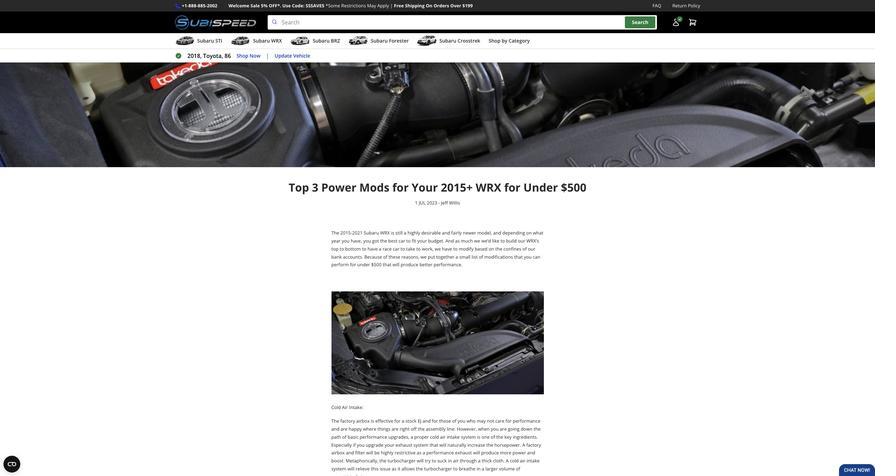Task type: locate. For each thing, give the bounding box(es) containing it.
airbox up boost.
[[331, 450, 345, 457]]

0 vertical spatial we
[[474, 238, 480, 244]]

1 horizontal spatial we
[[435, 246, 441, 252]]

is
[[391, 230, 394, 236], [371, 418, 374, 425], [477, 434, 481, 441]]

0 horizontal spatial are
[[341, 426, 348, 433]]

faq
[[653, 2, 662, 9]]

subaru forester button
[[349, 35, 409, 49]]

to left breathe
[[453, 466, 458, 472]]

3
[[312, 180, 318, 195]]

code:
[[292, 2, 305, 9]]

allows
[[402, 466, 415, 472]]

unrestricted
[[331, 474, 357, 477]]

as
[[455, 238, 460, 244], [417, 450, 422, 457], [392, 466, 397, 472]]

1 vertical spatial factory
[[527, 442, 541, 449]]

1 have from the left
[[368, 246, 378, 252]]

|
[[390, 2, 393, 9], [266, 52, 269, 60]]

forester
[[389, 37, 409, 44]]

$500 inside the 2015-2021 subaru wrx is still a highly desirable and fairly newer model, and depending on what year you have, you got the best car to fit your budget. and as much we we'd like to build our wrx's top to bottom to have a race car to take to work, we have to modify based on the confines of our bank accounts. because of these reasons, we put together a small list of modifications that you can perform for under $500 that will produce better performance.
[[371, 262, 382, 268]]

are down 'care'
[[500, 426, 507, 433]]

1 horizontal spatial system
[[414, 442, 429, 449]]

produce
[[401, 262, 419, 268], [481, 450, 499, 457]]

1 horizontal spatial air
[[453, 458, 459, 464]]

for right 'care'
[[506, 418, 512, 425]]

0 vertical spatial our
[[518, 238, 525, 244]]

2 vertical spatial is
[[477, 434, 481, 441]]

shop left by
[[489, 37, 501, 44]]

0 horizontal spatial system
[[331, 466, 346, 472]]

wrx
[[271, 37, 282, 44], [476, 180, 502, 195], [380, 230, 390, 236]]

boost.
[[331, 458, 345, 464]]

2 horizontal spatial system
[[461, 434, 476, 441]]

basic
[[348, 434, 359, 441]]

system down boost.
[[331, 466, 346, 472]]

-
[[439, 200, 440, 206]]

much
[[461, 238, 473, 244]]

the up issue
[[380, 458, 387, 464]]

shop by category
[[489, 37, 530, 44]]

right
[[400, 426, 410, 433]]

performance up suck on the bottom of page
[[427, 450, 454, 457]]

of right volume
[[516, 466, 520, 472]]

0 horizontal spatial highly
[[381, 450, 394, 457]]

to right top at the left of the page
[[340, 246, 344, 252]]

cold down power
[[510, 458, 519, 464]]

performance up "down"
[[513, 418, 541, 425]]

airbox
[[356, 418, 370, 425], [331, 450, 345, 457]]

restrictions
[[341, 2, 366, 9]]

1 vertical spatial turbocharger
[[424, 466, 452, 472]]

upgrade
[[366, 442, 384, 449]]

volume
[[499, 466, 515, 472]]

air down assembly
[[440, 434, 446, 441]]

your inside the 2015-2021 subaru wrx is still a highly desirable and fairly newer model, and depending on what year you have, you got the best car to fit your budget. and as much we we'd like to build our wrx's top to bottom to have a race car to take to work, we have to modify based on the confines of our bank accounts. because of these reasons, we put together a small list of modifications that you can perform for under $500 that will produce better performance.
[[417, 238, 427, 244]]

0 horizontal spatial turbocharger
[[388, 458, 416, 464]]

1 horizontal spatial highly
[[408, 230, 420, 236]]

1 vertical spatial is
[[371, 418, 374, 425]]

your right fit
[[417, 238, 427, 244]]

0 vertical spatial on
[[526, 230, 532, 236]]

0 vertical spatial wrx
[[271, 37, 282, 44]]

you left got
[[363, 238, 371, 244]]

$500
[[561, 180, 587, 195], [371, 262, 382, 268]]

may
[[477, 418, 486, 425]]

2 vertical spatial that
[[430, 442, 438, 449]]

0 horizontal spatial |
[[266, 52, 269, 60]]

1 horizontal spatial our
[[528, 246, 536, 252]]

cold down assembly
[[430, 434, 439, 441]]

will down these
[[393, 262, 400, 268]]

0 vertical spatial produce
[[401, 262, 419, 268]]

0 vertical spatial the
[[331, 230, 339, 236]]

shop left 'now'
[[237, 52, 248, 59]]

2 horizontal spatial air
[[520, 458, 526, 464]]

and up like
[[493, 230, 501, 236]]

the for the 2015-2021 subaru wrx is still a highly desirable and fairly newer model, and depending on what year you have, you got the best car to fit your budget. and as much we we'd like to build our wrx's top to bottom to have a race car to take to work, we have to modify based on the confines of our bank accounts. because of these reasons, we put together a small list of modifications that you can perform for under $500 that will produce better performance.
[[331, 230, 339, 236]]

work,
[[422, 246, 434, 252]]

2 vertical spatial as
[[392, 466, 397, 472]]

wrx up best
[[380, 230, 390, 236]]

0 horizontal spatial performance
[[360, 434, 387, 441]]

a up volume
[[506, 458, 509, 464]]

you down 2015-
[[342, 238, 350, 244]]

0 horizontal spatial have
[[368, 246, 378, 252]]

+1-888-885-2002 link
[[182, 2, 217, 9]]

+1-
[[182, 2, 189, 9]]

0 vertical spatial highly
[[408, 230, 420, 236]]

1 vertical spatial that
[[383, 262, 392, 268]]

system down however,
[[461, 434, 476, 441]]

subaru left sti in the left of the page
[[197, 37, 214, 44]]

0 vertical spatial a
[[523, 442, 525, 449]]

1 horizontal spatial your
[[417, 238, 427, 244]]

2 vertical spatial wrx
[[380, 230, 390, 236]]

you down not
[[491, 426, 499, 433]]

subaru left brz
[[313, 37, 330, 44]]

subaru up 'now'
[[253, 37, 270, 44]]

0 vertical spatial cold
[[430, 434, 439, 441]]

have up because
[[368, 246, 378, 252]]

is left one
[[477, 434, 481, 441]]

in right suck on the bottom of page
[[448, 458, 452, 464]]

2 vertical spatial performance
[[427, 450, 454, 457]]

of down wrx's
[[523, 246, 527, 252]]

of right one
[[491, 434, 495, 441]]

accounts.
[[343, 254, 363, 260]]

power
[[513, 450, 526, 457]]

will left the "try"
[[417, 458, 424, 464]]

wrx inside dropdown button
[[271, 37, 282, 44]]

0 vertical spatial in
[[448, 458, 452, 464]]

intake down ingredients.
[[527, 458, 540, 464]]

the inside the factory airbox is effective for a stock ej and for those of you who may not care for performance and are happy where things are right off the assembly line. however, when you are going down the path of basic performance upgrades, a proper cold air intake system is one of the key ingredients. especially if you upgrade your exhaust system that will naturally increase the horsepower. a factory airbox and filter will be highly restrictive as a performance exhaust will produce more power and boost. metaphorically, the turbocharger will try to suck in air through a thick cloth. a cold air intake system will relieve this issue as it allows the turbocharger to breathe in a larger volume of unrestricted air.
[[331, 418, 339, 425]]

2 horizontal spatial is
[[477, 434, 481, 441]]

the for the factory airbox is effective for a stock ej and for those of you who may not care for performance and are happy where things are right off the assembly line. however, when you are going down the path of basic performance upgrades, a proper cold air intake system is one of the key ingredients. especially if you upgrade your exhaust system that will naturally increase the horsepower. a factory airbox and filter will be highly restrictive as a performance exhaust will produce more power and boost. metaphorically, the turbocharger will try to suck in air through a thick cloth. a cold air intake system will relieve this issue as it allows the turbocharger to breathe in a larger volume of unrestricted air.
[[331, 418, 339, 425]]

to right take
[[417, 246, 421, 252]]

assembly
[[426, 426, 446, 433]]

update
[[275, 52, 292, 59]]

desirable
[[422, 230, 441, 236]]

0 vertical spatial shop
[[489, 37, 501, 44]]

wrx up update
[[271, 37, 282, 44]]

subaru brz
[[313, 37, 340, 44]]

1 horizontal spatial produce
[[481, 450, 499, 457]]

0 vertical spatial intake
[[447, 434, 460, 441]]

intake down line.
[[447, 434, 460, 441]]

0 vertical spatial system
[[461, 434, 476, 441]]

2 vertical spatial system
[[331, 466, 346, 472]]

$500 right 'under'
[[561, 180, 587, 195]]

on up wrx's
[[526, 230, 532, 236]]

0 vertical spatial factory
[[340, 418, 355, 425]]

of
[[523, 246, 527, 252], [383, 254, 388, 260], [479, 254, 483, 260], [452, 418, 457, 425], [342, 434, 347, 441], [491, 434, 495, 441], [516, 466, 520, 472]]

0 horizontal spatial our
[[518, 238, 525, 244]]

intake
[[447, 434, 460, 441], [527, 458, 540, 464]]

2 horizontal spatial as
[[455, 238, 460, 244]]

a
[[523, 442, 525, 449], [506, 458, 509, 464]]

line.
[[447, 426, 456, 433]]

may
[[367, 2, 376, 9]]

have up together
[[442, 246, 452, 252]]

2 horizontal spatial are
[[500, 426, 507, 433]]

as right restrictive
[[417, 450, 422, 457]]

produce inside the factory airbox is effective for a stock ej and for those of you who may not care for performance and are happy where things are right off the assembly line. however, when you are going down the path of basic performance upgrades, a proper cold air intake system is one of the key ingredients. especially if you upgrade your exhaust system that will naturally increase the horsepower. a factory airbox and filter will be highly restrictive as a performance exhaust will produce more power and boost. metaphorically, the turbocharger will try to suck in air through a thick cloth. a cold air intake system will relieve this issue as it allows the turbocharger to breathe in a larger volume of unrestricted air.
[[481, 450, 499, 457]]

| right 'now'
[[266, 52, 269, 60]]

1 horizontal spatial turbocharger
[[424, 466, 452, 472]]

and down the if
[[346, 450, 354, 457]]

1 vertical spatial a
[[506, 458, 509, 464]]

that down these
[[383, 262, 392, 268]]

wrx inside the 2015-2021 subaru wrx is still a highly desirable and fairly newer model, and depending on what year you have, you got the best car to fit your budget. and as much we we'd like to build our wrx's top to bottom to have a race car to take to work, we have to modify based on the confines of our bank accounts. because of these reasons, we put together a small list of modifications that you can perform for under $500 that will produce better performance.
[[380, 230, 390, 236]]

1 horizontal spatial factory
[[527, 442, 541, 449]]

we up based at the bottom right of the page
[[474, 238, 480, 244]]

try
[[425, 458, 431, 464]]

0 horizontal spatial wrx
[[271, 37, 282, 44]]

return policy
[[673, 2, 701, 9]]

car down still
[[399, 238, 405, 244]]

list
[[472, 254, 478, 260]]

1 vertical spatial $500
[[371, 262, 382, 268]]

1 horizontal spatial in
[[477, 466, 481, 472]]

path
[[331, 434, 341, 441]]

turbocharger
[[388, 458, 416, 464], [424, 466, 452, 472]]

ej
[[418, 418, 422, 425]]

a subaru brz thumbnail image image
[[290, 36, 310, 46]]

0 horizontal spatial produce
[[401, 262, 419, 268]]

air
[[342, 405, 348, 411]]

0 vertical spatial your
[[417, 238, 427, 244]]

you up however,
[[458, 418, 466, 425]]

happy
[[349, 426, 362, 433]]

the down cold
[[331, 418, 339, 425]]

1 horizontal spatial have
[[442, 246, 452, 252]]

1 vertical spatial we
[[435, 246, 441, 252]]

1 vertical spatial highly
[[381, 450, 394, 457]]

fallback image - no image provided image
[[0, 63, 875, 167]]

the
[[380, 238, 387, 244], [496, 246, 503, 252], [418, 426, 425, 433], [534, 426, 541, 433], [496, 434, 503, 441], [486, 442, 493, 449], [380, 458, 387, 464], [416, 466, 423, 472]]

shop inside dropdown button
[[489, 37, 501, 44]]

your
[[412, 180, 438, 195]]

orders
[[434, 2, 449, 9]]

1 horizontal spatial a
[[523, 442, 525, 449]]

1 horizontal spatial intake
[[527, 458, 540, 464]]

a right still
[[404, 230, 407, 236]]

factory down ingredients.
[[527, 442, 541, 449]]

our
[[518, 238, 525, 244], [528, 246, 536, 252]]

2 the from the top
[[331, 418, 339, 425]]

policy
[[688, 2, 701, 9]]

small
[[459, 254, 471, 260]]

car up these
[[393, 246, 400, 252]]

and up "path"
[[331, 426, 340, 433]]

to right the "try"
[[432, 458, 436, 464]]

0 horizontal spatial your
[[385, 442, 394, 449]]

2 have from the left
[[442, 246, 452, 252]]

0 horizontal spatial factory
[[340, 418, 355, 425]]

0 horizontal spatial $500
[[371, 262, 382, 268]]

1 horizontal spatial airbox
[[356, 418, 370, 425]]

1 vertical spatial on
[[489, 246, 494, 252]]

the down one
[[486, 442, 493, 449]]

2 horizontal spatial wrx
[[476, 180, 502, 195]]

1 horizontal spatial as
[[417, 450, 422, 457]]

and right power
[[527, 450, 535, 457]]

are up "upgrades,"
[[392, 426, 399, 433]]

1 vertical spatial produce
[[481, 450, 499, 457]]

airbox up where
[[356, 418, 370, 425]]

in
[[448, 458, 452, 464], [477, 466, 481, 472]]

2002
[[207, 2, 217, 9]]

effective
[[375, 418, 393, 425]]

as left it
[[392, 466, 397, 472]]

and
[[446, 238, 454, 244]]

1 horizontal spatial |
[[390, 2, 393, 9]]

1 vertical spatial our
[[528, 246, 536, 252]]

the up year
[[331, 230, 339, 236]]

the 2015-2021 subaru wrx is still a highly desirable and fairly newer model, and depending on what year you have, you got the best car to fit your budget. and as much we we'd like to build our wrx's top to bottom to have a race car to take to work, we have to modify based on the confines of our bank accounts. because of these reasons, we put together a small list of modifications that you can perform for under $500 that will produce better performance.
[[331, 230, 544, 268]]

subaru up got
[[364, 230, 379, 236]]

1 vertical spatial the
[[331, 418, 339, 425]]

that down the confines
[[514, 254, 523, 260]]

cold
[[331, 405, 341, 411]]

our down wrx's
[[528, 246, 536, 252]]

metaphorically,
[[346, 458, 378, 464]]

2 horizontal spatial performance
[[513, 418, 541, 425]]

2021
[[352, 230, 363, 236]]

1 vertical spatial your
[[385, 442, 394, 449]]

now
[[250, 52, 261, 59]]

1 vertical spatial car
[[393, 246, 400, 252]]

subaru left forester
[[371, 37, 388, 44]]

use
[[282, 2, 291, 9]]

1 vertical spatial system
[[414, 442, 429, 449]]

1 horizontal spatial that
[[430, 442, 438, 449]]

exhaust up through
[[455, 450, 472, 457]]

1 are from the left
[[341, 426, 348, 433]]

subaru for subaru wrx
[[253, 37, 270, 44]]

1 the from the top
[[331, 230, 339, 236]]

0 vertical spatial is
[[391, 230, 394, 236]]

system down proper
[[414, 442, 429, 449]]

as right and
[[455, 238, 460, 244]]

a subaru crosstrek thumbnail image image
[[417, 36, 437, 46]]

in right breathe
[[477, 466, 481, 472]]

the inside the 2015-2021 subaru wrx is still a highly desirable and fairly newer model, and depending on what year you have, you got the best car to fit your budget. and as much we we'd like to build our wrx's top to bottom to have a race car to take to work, we have to modify based on the confines of our bank accounts. because of these reasons, we put together a small list of modifications that you can perform for under $500 that will produce better performance.
[[331, 230, 339, 236]]

1 vertical spatial wrx
[[476, 180, 502, 195]]

our right build
[[518, 238, 525, 244]]

0 vertical spatial as
[[455, 238, 460, 244]]

0 horizontal spatial airbox
[[331, 450, 345, 457]]

1 vertical spatial shop
[[237, 52, 248, 59]]

have
[[368, 246, 378, 252], [442, 246, 452, 252]]

1 horizontal spatial is
[[391, 230, 394, 236]]

and
[[442, 230, 450, 236], [493, 230, 501, 236], [423, 418, 431, 425], [331, 426, 340, 433], [346, 450, 354, 457], [527, 450, 535, 457]]

0 horizontal spatial exhaust
[[396, 442, 412, 449]]

1 vertical spatial intake
[[527, 458, 540, 464]]

under
[[357, 262, 370, 268]]

2 vertical spatial we
[[421, 254, 427, 260]]

top
[[331, 246, 339, 252]]

update vehicle
[[275, 52, 310, 59]]

to
[[406, 238, 411, 244], [501, 238, 505, 244], [340, 246, 344, 252], [362, 246, 367, 252], [401, 246, 405, 252], [417, 246, 421, 252], [454, 246, 458, 252], [432, 458, 436, 464], [453, 466, 458, 472]]

exhaust up restrictive
[[396, 442, 412, 449]]

we left put
[[421, 254, 427, 260]]

turbocharger down suck on the bottom of page
[[424, 466, 452, 472]]

exhaust
[[396, 442, 412, 449], [455, 450, 472, 457]]

a subaru sti thumbnail image image
[[175, 36, 194, 46]]

take
[[406, 246, 415, 252]]

search input field
[[268, 15, 657, 30]]

turbocharger up it
[[388, 458, 416, 464]]

0 vertical spatial performance
[[513, 418, 541, 425]]

1 horizontal spatial wrx
[[380, 230, 390, 236]]

you
[[342, 238, 350, 244], [363, 238, 371, 244], [524, 254, 532, 260], [458, 418, 466, 425], [491, 426, 499, 433], [357, 442, 365, 449]]

we down budget.
[[435, 246, 441, 252]]

especially
[[331, 442, 352, 449]]

are up "path"
[[341, 426, 348, 433]]

highly inside the factory airbox is effective for a stock ej and for those of you who may not care for performance and are happy where things are right off the assembly line. however, when you are going down the path of basic performance upgrades, a proper cold air intake system is one of the key ingredients. especially if you upgrade your exhaust system that will naturally increase the horsepower. a factory airbox and filter will be highly restrictive as a performance exhaust will produce more power and boost. metaphorically, the turbocharger will try to suck in air through a thick cloth. a cold air intake system will relieve this issue as it allows the turbocharger to breathe in a larger volume of unrestricted air.
[[381, 450, 394, 457]]

that down assembly
[[430, 442, 438, 449]]

care
[[496, 418, 505, 425]]

relieve
[[356, 466, 370, 472]]

produce down reasons,
[[401, 262, 419, 268]]

highly
[[408, 230, 420, 236], [381, 450, 394, 457]]

your down "upgrades,"
[[385, 442, 394, 449]]



Task type: describe. For each thing, give the bounding box(es) containing it.
intake:
[[349, 405, 364, 411]]

breathe
[[459, 466, 476, 472]]

to right "bottom"
[[362, 246, 367, 252]]

highly inside the 2015-2021 subaru wrx is still a highly desirable and fairly newer model, and depending on what year you have, you got the best car to fit your budget. and as much we we'd like to build our wrx's top to bottom to have a race car to take to work, we have to modify based on the confines of our bank accounts. because of these reasons, we put together a small list of modifications that you can perform for under $500 that will produce better performance.
[[408, 230, 420, 236]]

sti
[[215, 37, 222, 44]]

$199
[[463, 2, 473, 9]]

as inside the 2015-2021 subaru wrx is still a highly desirable and fairly newer model, and depending on what year you have, you got the best car to fit your budget. and as much we we'd like to build our wrx's top to bottom to have a race car to take to work, we have to modify based on the confines of our bank accounts. because of these reasons, we put together a small list of modifications that you can perform for under $500 that will produce better performance.
[[455, 238, 460, 244]]

wrx's
[[527, 238, 539, 244]]

to left fit
[[406, 238, 411, 244]]

subaru for subaru sti
[[197, 37, 214, 44]]

year
[[331, 238, 341, 244]]

for left your
[[393, 180, 409, 195]]

upgrades,
[[389, 434, 410, 441]]

0 horizontal spatial is
[[371, 418, 374, 425]]

2 horizontal spatial we
[[474, 238, 480, 244]]

will up unrestricted
[[348, 466, 355, 472]]

newer
[[463, 230, 476, 236]]

stock
[[406, 418, 417, 425]]

perform
[[331, 262, 349, 268]]

however,
[[457, 426, 477, 433]]

3 are from the left
[[500, 426, 507, 433]]

a down the off
[[411, 434, 413, 441]]

of right "path"
[[342, 434, 347, 441]]

the right allows
[[416, 466, 423, 472]]

category
[[509, 37, 530, 44]]

you left "can"
[[524, 254, 532, 260]]

for up right
[[395, 418, 401, 425]]

still
[[396, 230, 403, 236]]

a left race
[[379, 246, 382, 252]]

free
[[394, 2, 404, 9]]

for inside the 2015-2021 subaru wrx is still a highly desirable and fairly newer model, and depending on what year you have, you got the best car to fit your budget. and as much we we'd like to build our wrx's top to bottom to have a race car to take to work, we have to modify based on the confines of our bank accounts. because of these reasons, we put together a small list of modifications that you can perform for under $500 that will produce better performance.
[[350, 262, 356, 268]]

larger
[[486, 466, 498, 472]]

0 horizontal spatial we
[[421, 254, 427, 260]]

for left 'under'
[[504, 180, 521, 195]]

reasons,
[[402, 254, 420, 260]]

can
[[533, 254, 541, 260]]

0 vertical spatial $500
[[561, 180, 587, 195]]

1 horizontal spatial on
[[526, 230, 532, 236]]

fit
[[412, 238, 416, 244]]

faq link
[[653, 2, 662, 9]]

cold air intake:
[[331, 405, 364, 411]]

sale
[[251, 2, 260, 9]]

toyota,
[[203, 52, 223, 60]]

for up assembly
[[432, 418, 438, 425]]

subaru for subaru brz
[[313, 37, 330, 44]]

over
[[450, 2, 461, 9]]

1 jul 2023 - jeff willis
[[415, 200, 460, 206]]

and right the ej
[[423, 418, 431, 425]]

to left take
[[401, 246, 405, 252]]

to right like
[[501, 238, 505, 244]]

proper
[[414, 434, 429, 441]]

that inside the factory airbox is effective for a stock ej and for those of you who may not care for performance and are happy where things are right off the assembly line. however, when you are going down the path of basic performance upgrades, a proper cold air intake system is one of the key ingredients. especially if you upgrade your exhaust system that will naturally increase the horsepower. a factory airbox and filter will be highly restrictive as a performance exhaust will produce more power and boost. metaphorically, the turbocharger will try to suck in air through a thick cloth. a cold air intake system will relieve this issue as it allows the turbocharger to breathe in a larger volume of unrestricted air.
[[430, 442, 438, 449]]

subaru sti button
[[175, 35, 222, 49]]

0 horizontal spatial air
[[440, 434, 446, 441]]

1 horizontal spatial exhaust
[[455, 450, 472, 457]]

a subaru forester thumbnail image image
[[349, 36, 368, 46]]

5%
[[261, 2, 268, 9]]

subaru sti
[[197, 37, 222, 44]]

return policy link
[[673, 2, 701, 9]]

2 are from the left
[[392, 426, 399, 433]]

brz
[[331, 37, 340, 44]]

will down increase
[[473, 450, 480, 457]]

where
[[363, 426, 376, 433]]

the right "down"
[[534, 426, 541, 433]]

1 horizontal spatial performance
[[427, 450, 454, 457]]

a left stock
[[402, 418, 404, 425]]

will left be
[[366, 450, 373, 457]]

what
[[533, 230, 544, 236]]

*some
[[326, 2, 340, 9]]

air.
[[359, 474, 365, 477]]

will left naturally on the bottom right
[[440, 442, 447, 449]]

based
[[475, 246, 488, 252]]

0 vertical spatial turbocharger
[[388, 458, 416, 464]]

ingredients.
[[513, 434, 538, 441]]

open widget image
[[3, 456, 20, 473]]

a left small
[[456, 254, 458, 260]]

these
[[389, 254, 400, 260]]

put
[[428, 254, 435, 260]]

2015+
[[441, 180, 473, 195]]

key
[[505, 434, 512, 441]]

search
[[632, 19, 649, 26]]

a left thick
[[478, 458, 481, 464]]

subaru forester
[[371, 37, 409, 44]]

of down race
[[383, 254, 388, 260]]

+1-888-885-2002
[[182, 2, 217, 9]]

through
[[460, 458, 477, 464]]

we'd
[[482, 238, 491, 244]]

a subaru wrx thumbnail image image
[[231, 36, 250, 46]]

your inside the factory airbox is effective for a stock ej and for those of you who may not care for performance and are happy where things are right off the assembly line. however, when you are going down the path of basic performance upgrades, a proper cold air intake system is one of the key ingredients. especially if you upgrade your exhaust system that will naturally increase the horsepower. a factory airbox and filter will be highly restrictive as a performance exhaust will produce more power and boost. metaphorically, the turbocharger will try to suck in air through a thick cloth. a cold air intake system will relieve this issue as it allows the turbocharger to breathe in a larger volume of unrestricted air.
[[385, 442, 394, 449]]

power
[[321, 180, 357, 195]]

1 vertical spatial airbox
[[331, 450, 345, 457]]

the up modifications
[[496, 246, 503, 252]]

budget.
[[428, 238, 444, 244]]

subaru for subaru forester
[[371, 37, 388, 44]]

0 vertical spatial exhaust
[[396, 442, 412, 449]]

the right the off
[[418, 426, 425, 433]]

0 vertical spatial car
[[399, 238, 405, 244]]

subaru for subaru crosstrek
[[440, 37, 457, 44]]

shipping
[[405, 2, 425, 9]]

1 vertical spatial performance
[[360, 434, 387, 441]]

model,
[[478, 230, 492, 236]]

shop for shop by category
[[489, 37, 501, 44]]

0 vertical spatial |
[[390, 2, 393, 9]]

because
[[364, 254, 382, 260]]

0 horizontal spatial in
[[448, 458, 452, 464]]

better
[[420, 262, 433, 268]]

on
[[426, 2, 433, 9]]

horsepower.
[[495, 442, 521, 449]]

shop for shop now
[[237, 52, 248, 59]]

subaru wrx
[[253, 37, 282, 44]]

search button
[[625, 17, 656, 28]]

subispeed logo image
[[175, 15, 256, 30]]

it
[[398, 466, 401, 472]]

sssave5
[[306, 2, 325, 9]]

have,
[[351, 238, 362, 244]]

a left larger
[[482, 466, 484, 472]]

produce inside the 2015-2021 subaru wrx is still a highly desirable and fairly newer model, and depending on what year you have, you got the best car to fit your budget. and as much we we'd like to build our wrx's top to bottom to have a race car to take to work, we have to modify based on the confines of our bank accounts. because of these reasons, we put together a small list of modifications that you can perform for under $500 that will produce better performance.
[[401, 262, 419, 268]]

apply
[[377, 2, 389, 9]]

thick
[[482, 458, 492, 464]]

0 horizontal spatial cold
[[430, 434, 439, 441]]

to down and
[[454, 246, 458, 252]]

will inside the 2015-2021 subaru wrx is still a highly desirable and fairly newer model, and depending on what year you have, you got the best car to fit your budget. and as much we we'd like to build our wrx's top to bottom to have a race car to take to work, we have to modify based on the confines of our bank accounts. because of these reasons, we put together a small list of modifications that you can perform for under $500 that will produce better performance.
[[393, 262, 400, 268]]

bank
[[331, 254, 342, 260]]

not
[[487, 418, 494, 425]]

0 horizontal spatial intake
[[447, 434, 460, 441]]

button image
[[672, 18, 680, 27]]

2018,
[[187, 52, 202, 60]]

top 3 power mods for your 2015+ wrx for under $500
[[289, 180, 587, 195]]

subaru wrx button
[[231, 35, 282, 49]]

the right got
[[380, 238, 387, 244]]

a up the "try"
[[423, 450, 425, 457]]

build
[[506, 238, 517, 244]]

shop now link
[[237, 52, 261, 60]]

mods
[[360, 180, 390, 195]]

depending
[[503, 230, 525, 236]]

willis
[[449, 200, 460, 206]]

shop by category button
[[489, 35, 530, 49]]

885-
[[198, 2, 207, 9]]

going
[[508, 426, 520, 433]]

performance.
[[434, 262, 463, 268]]

of up line.
[[452, 418, 457, 425]]

1 vertical spatial cold
[[510, 458, 519, 464]]

subaru inside the 2015-2021 subaru wrx is still a highly desirable and fairly newer model, and depending on what year you have, you got the best car to fit your budget. and as much we we'd like to build our wrx's top to bottom to have a race car to take to work, we have to modify based on the confines of our bank accounts. because of these reasons, we put together a small list of modifications that you can perform for under $500 that will produce better performance.
[[364, 230, 379, 236]]

down
[[521, 426, 533, 433]]

0 vertical spatial that
[[514, 254, 523, 260]]

modifications
[[485, 254, 513, 260]]

1 vertical spatial |
[[266, 52, 269, 60]]

the left key
[[496, 434, 503, 441]]

crosstrek
[[458, 37, 480, 44]]

off
[[411, 426, 417, 433]]

you right the if
[[357, 442, 365, 449]]

*some restrictions may apply | free shipping on orders over $199
[[326, 2, 473, 9]]

0 horizontal spatial that
[[383, 262, 392, 268]]

and up and
[[442, 230, 450, 236]]

2015-
[[340, 230, 352, 236]]

is inside the 2015-2021 subaru wrx is still a highly desirable and fairly newer model, and depending on what year you have, you got the best car to fit your budget. and as much we we'd like to build our wrx's top to bottom to have a race car to take to work, we have to modify based on the confines of our bank accounts. because of these reasons, we put together a small list of modifications that you can perform for under $500 that will produce better performance.
[[391, 230, 394, 236]]

86
[[225, 52, 231, 60]]

of right the list
[[479, 254, 483, 260]]



Task type: vqa. For each thing, say whether or not it's contained in the screenshot.
reasons,
yes



